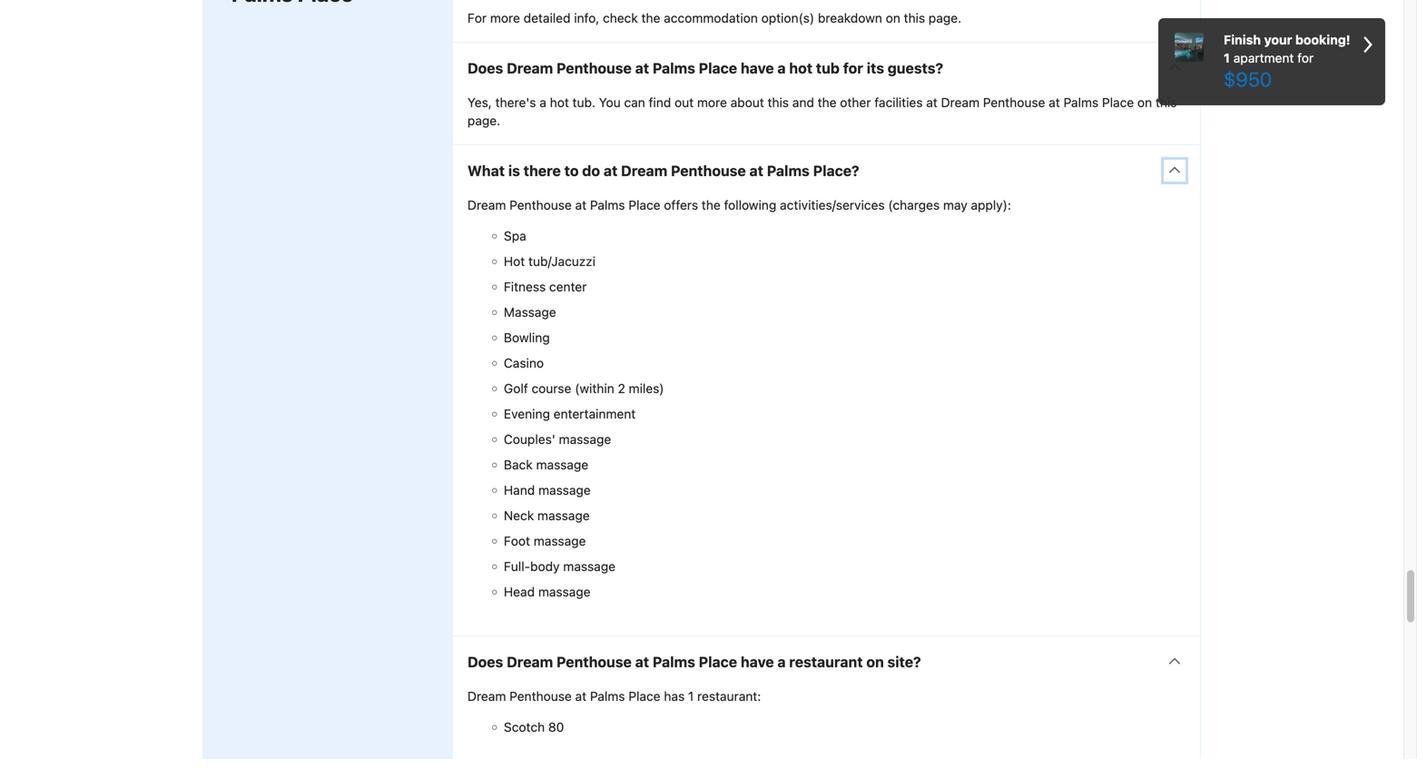 Task type: describe. For each thing, give the bounding box(es) containing it.
apartment
[[1234, 50, 1294, 65]]

booking!
[[1296, 32, 1351, 47]]

massage right body
[[563, 559, 616, 574]]

place?
[[813, 162, 860, 179]]

head massage
[[504, 584, 591, 599]]

restaurant
[[789, 653, 863, 671]]

fitness
[[504, 279, 546, 294]]

spa
[[504, 228, 526, 243]]

bowling
[[504, 330, 550, 345]]

does for does dream penthouse at palms place have a restaurant on site?
[[468, 653, 503, 671]]

penthouse inside 'yes, there's a hot tub. you can find out more about this and the other facilities at dream penthouse at palms place on this page.'
[[983, 95, 1046, 110]]

dream penthouse at palms place has 1 restaurant:
[[468, 689, 761, 704]]

is
[[508, 162, 520, 179]]

there's
[[496, 95, 536, 110]]

massage for neck massage
[[538, 508, 590, 523]]

back
[[504, 457, 533, 472]]

massage for back massage
[[536, 457, 589, 472]]

golf course (within 2 miles)
[[504, 381, 664, 396]]

site?
[[888, 653, 921, 671]]

more inside 'yes, there's a hot tub. you can find out more about this and the other facilities at dream penthouse at palms place on this page.'
[[697, 95, 727, 110]]

palms inside "dropdown button"
[[767, 162, 810, 179]]

dream up scotch 80
[[507, 653, 553, 671]]

dream up scotch
[[468, 689, 506, 704]]

tub
[[816, 60, 840, 77]]

on inside 'yes, there's a hot tub. you can find out more about this and the other facilities at dream penthouse at palms place on this page.'
[[1138, 95, 1152, 110]]

what is there to do at dream penthouse at palms place?
[[468, 162, 860, 179]]

(within
[[575, 381, 615, 396]]

hot
[[504, 254, 525, 269]]

0 vertical spatial page.
[[929, 11, 962, 26]]

what
[[468, 162, 505, 179]]

does dream penthouse at palms place have a restaurant on site? button
[[453, 637, 1201, 688]]

penthouse inside "dropdown button"
[[671, 162, 746, 179]]

dream down what
[[468, 198, 506, 213]]

massage for head massage
[[538, 584, 591, 599]]

back massage
[[504, 457, 589, 472]]

foot massage
[[504, 534, 586, 549]]

palms inside 'yes, there's a hot tub. you can find out more about this and the other facilities at dream penthouse at palms place on this page.'
[[1064, 95, 1099, 110]]

may
[[943, 198, 968, 213]]

0 horizontal spatial the
[[642, 11, 661, 26]]

hand massage
[[504, 483, 591, 498]]

place inside 'yes, there's a hot tub. you can find out more about this and the other facilities at dream penthouse at palms place on this page.'
[[1102, 95, 1134, 110]]

body
[[530, 559, 560, 574]]

full-
[[504, 559, 530, 574]]

couples' massage
[[504, 432, 611, 447]]

dream up there's
[[507, 60, 553, 77]]

does dream penthouse at palms place have a hot tub for its guests?
[[468, 60, 944, 77]]

a for does dream penthouse at palms place have a hot tub for its guests?
[[778, 60, 786, 77]]

on for site?
[[867, 653, 884, 671]]

your
[[1265, 32, 1293, 47]]

there
[[524, 162, 561, 179]]

0 horizontal spatial 1
[[688, 689, 694, 704]]

the inside 'yes, there's a hot tub. you can find out more about this and the other facilities at dream penthouse at palms place on this page.'
[[818, 95, 837, 110]]

course
[[532, 381, 572, 396]]

1 inside finish your booking! 1 apartment for $950
[[1224, 50, 1230, 65]]

following
[[724, 198, 777, 213]]

golf
[[504, 381, 528, 396]]

has
[[664, 689, 685, 704]]

hot tub/jacuzzi
[[504, 254, 596, 269]]

dream inside 'yes, there's a hot tub. you can find out more about this and the other facilities at dream penthouse at palms place on this page.'
[[941, 95, 980, 110]]

what is there to do at dream penthouse at palms place? button
[[453, 145, 1201, 196]]

finish your booking! 1 apartment for $950
[[1224, 32, 1351, 91]]



Task type: vqa. For each thing, say whether or not it's contained in the screenshot.
About Booking.Com link
no



Task type: locate. For each thing, give the bounding box(es) containing it.
dream penthouse at palms place offers the following activities/services (charges may apply):
[[468, 198, 1012, 213]]

evening
[[504, 406, 550, 421]]

0 vertical spatial more
[[490, 11, 520, 26]]

foot
[[504, 534, 530, 549]]

detailed
[[524, 11, 571, 26]]

0 horizontal spatial hot
[[550, 95, 569, 110]]

1 horizontal spatial the
[[702, 198, 721, 213]]

1 vertical spatial have
[[741, 653, 774, 671]]

0 horizontal spatial page.
[[468, 113, 501, 128]]

2 does from the top
[[468, 653, 503, 671]]

0 vertical spatial on
[[886, 11, 901, 26]]

for
[[468, 11, 487, 26]]

0 vertical spatial does
[[468, 60, 503, 77]]

penthouse
[[557, 60, 632, 77], [983, 95, 1046, 110], [671, 162, 746, 179], [510, 198, 572, 213], [557, 653, 632, 671], [510, 689, 572, 704]]

2 vertical spatial the
[[702, 198, 721, 213]]

have
[[741, 60, 774, 77], [741, 653, 774, 671]]

find
[[649, 95, 671, 110]]

hot left tub
[[789, 60, 813, 77]]

for more detailed info, check the accommodation option(s) breakdown on this page.
[[468, 11, 962, 26]]

massage down full-body massage
[[538, 584, 591, 599]]

80
[[548, 720, 564, 735]]

0 horizontal spatial more
[[490, 11, 520, 26]]

rightchevron image
[[1364, 31, 1373, 58]]

hand
[[504, 483, 535, 498]]

more right for
[[490, 11, 520, 26]]

a
[[778, 60, 786, 77], [540, 95, 547, 110], [778, 653, 786, 671]]

0 vertical spatial the
[[642, 11, 661, 26]]

facilities
[[875, 95, 923, 110]]

fitness center
[[504, 279, 587, 294]]

on for this
[[886, 11, 901, 26]]

1 horizontal spatial for
[[1298, 50, 1314, 65]]

1 vertical spatial page.
[[468, 113, 501, 128]]

do
[[582, 162, 600, 179]]

other
[[840, 95, 871, 110]]

a left tub
[[778, 60, 786, 77]]

its
[[867, 60, 884, 77]]

center
[[549, 279, 587, 294]]

0 horizontal spatial on
[[867, 653, 884, 671]]

2 horizontal spatial on
[[1138, 95, 1152, 110]]

massage down hand massage
[[538, 508, 590, 523]]

does for does dream penthouse at palms place have a hot tub for its guests?
[[468, 60, 503, 77]]

for
[[1298, 50, 1314, 65], [843, 60, 864, 77]]

1 vertical spatial on
[[1138, 95, 1152, 110]]

1 horizontal spatial this
[[904, 11, 925, 26]]

offers
[[664, 198, 698, 213]]

1 have from the top
[[741, 60, 774, 77]]

breakdown
[[818, 11, 883, 26]]

2 vertical spatial a
[[778, 653, 786, 671]]

0 horizontal spatial this
[[768, 95, 789, 110]]

have for restaurant
[[741, 653, 774, 671]]

2 vertical spatial on
[[867, 653, 884, 671]]

have inside does dream penthouse at palms place have a restaurant on site? dropdown button
[[741, 653, 774, 671]]

1 vertical spatial hot
[[550, 95, 569, 110]]

for down booking!
[[1298, 50, 1314, 65]]

a for does dream penthouse at palms place have a restaurant on site?
[[778, 653, 786, 671]]

massage up neck massage
[[539, 483, 591, 498]]

does inside does dream penthouse at palms place have a restaurant on site? dropdown button
[[468, 653, 503, 671]]

entertainment
[[554, 406, 636, 421]]

for inside finish your booking! 1 apartment for $950
[[1298, 50, 1314, 65]]

apply):
[[971, 198, 1012, 213]]

accommodation
[[664, 11, 758, 26]]

hot inside dropdown button
[[789, 60, 813, 77]]

dream down guests? on the top of the page
[[941, 95, 980, 110]]

massage for hand massage
[[539, 483, 591, 498]]

dream up 'offers'
[[621, 162, 668, 179]]

palms
[[653, 60, 696, 77], [1064, 95, 1099, 110], [767, 162, 810, 179], [590, 198, 625, 213], [653, 653, 696, 671], [590, 689, 625, 704]]

0 vertical spatial hot
[[789, 60, 813, 77]]

full-body massage
[[504, 559, 616, 574]]

a right there's
[[540, 95, 547, 110]]

hot left tub.
[[550, 95, 569, 110]]

out
[[675, 95, 694, 110]]

scotch 80
[[504, 720, 564, 735]]

hot
[[789, 60, 813, 77], [550, 95, 569, 110]]

scotch
[[504, 720, 545, 735]]

you
[[599, 95, 621, 110]]

the
[[642, 11, 661, 26], [818, 95, 837, 110], [702, 198, 721, 213]]

more right out
[[697, 95, 727, 110]]

page. inside 'yes, there's a hot tub. you can find out more about this and the other facilities at dream penthouse at palms place on this page.'
[[468, 113, 501, 128]]

tub/jacuzzi
[[529, 254, 596, 269]]

option(s)
[[762, 11, 815, 26]]

yes,
[[468, 95, 492, 110]]

the right check
[[642, 11, 661, 26]]

massage for couples' massage
[[559, 432, 611, 447]]

have up restaurant:
[[741, 653, 774, 671]]

for left "its"
[[843, 60, 864, 77]]

can
[[624, 95, 645, 110]]

neck
[[504, 508, 534, 523]]

2 have from the top
[[741, 653, 774, 671]]

tub.
[[573, 95, 596, 110]]

1 vertical spatial does
[[468, 653, 503, 671]]

evening entertainment
[[504, 406, 636, 421]]

have up about
[[741, 60, 774, 77]]

page. up guests? on the top of the page
[[929, 11, 962, 26]]

yes, there's a hot tub. you can find out more about this and the other facilities at dream penthouse at palms place on this page.
[[468, 95, 1177, 128]]

0 vertical spatial have
[[741, 60, 774, 77]]

have inside does dream penthouse at palms place have a hot tub for its guests? dropdown button
[[741, 60, 774, 77]]

0 vertical spatial 1
[[1224, 50, 1230, 65]]

the right 'offers'
[[702, 198, 721, 213]]

$950
[[1224, 67, 1272, 91]]

and
[[793, 95, 814, 110]]

activities/services
[[780, 198, 885, 213]]

does
[[468, 60, 503, 77], [468, 653, 503, 671]]

1 vertical spatial more
[[697, 95, 727, 110]]

check
[[603, 11, 638, 26]]

massage
[[559, 432, 611, 447], [536, 457, 589, 472], [539, 483, 591, 498], [538, 508, 590, 523], [534, 534, 586, 549], [563, 559, 616, 574], [538, 584, 591, 599]]

about
[[731, 95, 764, 110]]

massage down entertainment
[[559, 432, 611, 447]]

more
[[490, 11, 520, 26], [697, 95, 727, 110]]

info,
[[574, 11, 600, 26]]

for inside dropdown button
[[843, 60, 864, 77]]

1 right has
[[688, 689, 694, 704]]

does dream penthouse at palms place have a hot tub for its guests? button
[[453, 43, 1201, 94]]

couples'
[[504, 432, 556, 447]]

1 horizontal spatial hot
[[789, 60, 813, 77]]

dream inside "dropdown button"
[[621, 162, 668, 179]]

head
[[504, 584, 535, 599]]

1 down finish
[[1224, 50, 1230, 65]]

massage
[[504, 305, 556, 320]]

on
[[886, 11, 901, 26], [1138, 95, 1152, 110], [867, 653, 884, 671]]

a left restaurant
[[778, 653, 786, 671]]

1 horizontal spatial more
[[697, 95, 727, 110]]

miles)
[[629, 381, 664, 396]]

massage up full-body massage
[[534, 534, 586, 549]]

guests?
[[888, 60, 944, 77]]

(charges
[[888, 198, 940, 213]]

does dream penthouse at palms place have a restaurant on site?
[[468, 653, 921, 671]]

restaurant:
[[698, 689, 761, 704]]

does inside does dream penthouse at palms place have a hot tub for its guests? dropdown button
[[468, 60, 503, 77]]

1 horizontal spatial page.
[[929, 11, 962, 26]]

dream
[[507, 60, 553, 77], [941, 95, 980, 110], [621, 162, 668, 179], [468, 198, 506, 213], [507, 653, 553, 671], [468, 689, 506, 704]]

finish
[[1224, 32, 1261, 47]]

hot inside 'yes, there's a hot tub. you can find out more about this and the other facilities at dream penthouse at palms place on this page.'
[[550, 95, 569, 110]]

1 vertical spatial a
[[540, 95, 547, 110]]

2 horizontal spatial the
[[818, 95, 837, 110]]

on inside dropdown button
[[867, 653, 884, 671]]

massage for foot massage
[[534, 534, 586, 549]]

the right and
[[818, 95, 837, 110]]

page.
[[929, 11, 962, 26], [468, 113, 501, 128]]

1 vertical spatial 1
[[688, 689, 694, 704]]

place
[[699, 60, 737, 77], [1102, 95, 1134, 110], [629, 198, 661, 213], [699, 653, 737, 671], [629, 689, 661, 704]]

at
[[635, 60, 649, 77], [927, 95, 938, 110], [1049, 95, 1060, 110], [604, 162, 618, 179], [750, 162, 764, 179], [575, 198, 587, 213], [635, 653, 649, 671], [575, 689, 587, 704]]

a inside 'yes, there's a hot tub. you can find out more about this and the other facilities at dream penthouse at palms place on this page.'
[[540, 95, 547, 110]]

page. down yes,
[[468, 113, 501, 128]]

1 vertical spatial the
[[818, 95, 837, 110]]

1 does from the top
[[468, 60, 503, 77]]

1 horizontal spatial on
[[886, 11, 901, 26]]

1 horizontal spatial 1
[[1224, 50, 1230, 65]]

have for hot
[[741, 60, 774, 77]]

to
[[565, 162, 579, 179]]

casino
[[504, 356, 544, 371]]

massage down couples' massage
[[536, 457, 589, 472]]

2
[[618, 381, 626, 396]]

0 vertical spatial a
[[778, 60, 786, 77]]

2 horizontal spatial this
[[1156, 95, 1177, 110]]

neck massage
[[504, 508, 590, 523]]

0 horizontal spatial for
[[843, 60, 864, 77]]



